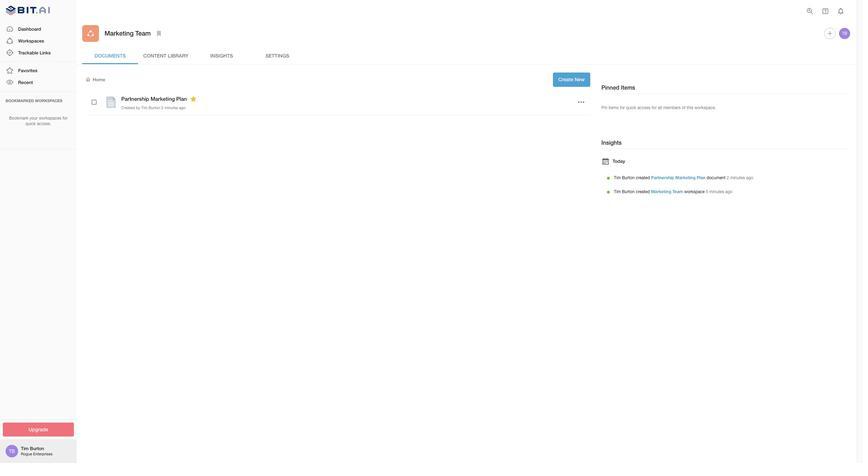 Task type: describe. For each thing, give the bounding box(es) containing it.
trackable links button
[[0, 47, 77, 59]]

this
[[687, 105, 694, 110]]

favorites
[[18, 68, 37, 73]]

settings
[[266, 53, 289, 59]]

0 vertical spatial 2
[[161, 105, 164, 110]]

1 vertical spatial tb
[[9, 448, 15, 454]]

created
[[121, 105, 135, 110]]

document
[[707, 176, 726, 180]]

0 vertical spatial quick
[[627, 105, 637, 110]]

favorites button
[[0, 65, 77, 76]]

enterprises
[[33, 452, 53, 456]]

content
[[143, 53, 167, 59]]

bookmark image
[[155, 29, 163, 38]]

1 horizontal spatial for
[[620, 105, 625, 110]]

workspaces
[[18, 38, 44, 44]]

1 vertical spatial plan
[[697, 175, 706, 180]]

tim for marketing
[[614, 189, 621, 194]]

0 horizontal spatial team
[[135, 29, 151, 37]]

marketing team link
[[652, 189, 684, 194]]

0 vertical spatial plan
[[176, 96, 187, 102]]

tim for partnership
[[614, 176, 621, 180]]

created for partnership
[[636, 176, 650, 180]]

insights link
[[194, 47, 250, 64]]

content library link
[[138, 47, 194, 64]]

created by tim burton 2 minutes ago
[[121, 105, 186, 110]]

create new button
[[553, 73, 591, 87]]

workspaces
[[35, 98, 62, 103]]

ago inside the tim burton created marketing team workspace 5 minutes ago
[[726, 189, 733, 194]]

pin
[[602, 105, 608, 110]]

2 inside tim burton created partnership marketing plan document 2 minutes ago
[[727, 176, 730, 180]]

access.
[[37, 121, 51, 126]]

1 vertical spatial partnership
[[652, 175, 675, 180]]

items
[[621, 84, 636, 91]]

home
[[93, 77, 105, 82]]

0 horizontal spatial minutes
[[165, 105, 178, 110]]

upgrade button
[[3, 423, 74, 437]]

workspaces button
[[0, 35, 77, 47]]

create
[[559, 76, 574, 82]]

bookmark your workspaces for quick access.
[[9, 116, 68, 126]]

access
[[638, 105, 651, 110]]

bookmarked workspaces
[[6, 98, 62, 103]]

bookmark
[[9, 116, 28, 121]]

trackable links
[[18, 50, 51, 55]]

your
[[29, 116, 38, 121]]

members
[[664, 105, 681, 110]]

2 horizontal spatial for
[[652, 105, 657, 110]]

documents
[[95, 53, 126, 59]]

content library
[[143, 53, 189, 59]]

workspaces
[[39, 116, 61, 121]]

rogue
[[21, 452, 32, 456]]

for inside bookmark your workspaces for quick access.
[[63, 116, 68, 121]]

bookmarked
[[6, 98, 34, 103]]

workspace.
[[695, 105, 717, 110]]

tim burton rogue enterprises
[[21, 446, 53, 456]]

tim burton created marketing team workspace 5 minutes ago
[[614, 189, 733, 194]]

minutes inside the tim burton created marketing team workspace 5 minutes ago
[[710, 189, 725, 194]]

0 vertical spatial ago
[[179, 105, 186, 110]]



Task type: locate. For each thing, give the bounding box(es) containing it.
ago right document
[[747, 176, 754, 180]]

today
[[613, 158, 626, 164]]

1 horizontal spatial tb
[[843, 31, 848, 36]]

quick left access
[[627, 105, 637, 110]]

2 vertical spatial minutes
[[710, 189, 725, 194]]

burton for enterprises
[[30, 446, 44, 451]]

burton inside tim burton created partnership marketing plan document 2 minutes ago
[[623, 176, 635, 180]]

1 horizontal spatial insights
[[602, 139, 622, 146]]

ago
[[179, 105, 186, 110], [747, 176, 754, 180], [726, 189, 733, 194]]

minutes
[[165, 105, 178, 110], [731, 176, 746, 180], [710, 189, 725, 194]]

pinned items
[[602, 84, 636, 91]]

minutes inside tim burton created partnership marketing plan document 2 minutes ago
[[731, 176, 746, 180]]

insights inside tab list
[[210, 53, 233, 59]]

minutes down partnership marketing plan
[[165, 105, 178, 110]]

created for marketing
[[636, 189, 650, 194]]

team left bookmark image in the top left of the page
[[135, 29, 151, 37]]

burton for partnership
[[623, 176, 635, 180]]

tb button
[[839, 27, 852, 40]]

1 vertical spatial created
[[636, 189, 650, 194]]

tim burton created partnership marketing plan document 2 minutes ago
[[614, 175, 754, 180]]

1 vertical spatial ago
[[747, 176, 754, 180]]

1 horizontal spatial minutes
[[710, 189, 725, 194]]

settings link
[[250, 47, 305, 64]]

burton inside tim burton rogue enterprises
[[30, 446, 44, 451]]

for right "workspaces"
[[63, 116, 68, 121]]

2 horizontal spatial minutes
[[731, 176, 746, 180]]

upgrade
[[29, 426, 48, 432]]

tim inside the tim burton created marketing team workspace 5 minutes ago
[[614, 189, 621, 194]]

quick down your
[[26, 121, 36, 126]]

0 vertical spatial minutes
[[165, 105, 178, 110]]

home link
[[85, 76, 105, 83]]

dashboard
[[18, 26, 41, 32]]

2 down partnership marketing plan
[[161, 105, 164, 110]]

1 vertical spatial insights
[[602, 139, 622, 146]]

burton inside the tim burton created marketing team workspace 5 minutes ago
[[623, 189, 635, 194]]

tim inside tim burton created partnership marketing plan document 2 minutes ago
[[614, 176, 621, 180]]

minutes right document
[[731, 176, 746, 180]]

tb
[[843, 31, 848, 36], [9, 448, 15, 454]]

for right 'items'
[[620, 105, 625, 110]]

plan left document
[[697, 175, 706, 180]]

1 horizontal spatial quick
[[627, 105, 637, 110]]

plan
[[176, 96, 187, 102], [697, 175, 706, 180]]

minutes right 5 on the right of page
[[710, 189, 725, 194]]

0 horizontal spatial insights
[[210, 53, 233, 59]]

created
[[636, 176, 650, 180], [636, 189, 650, 194]]

5
[[706, 189, 709, 194]]

2 right document
[[727, 176, 730, 180]]

created inside the tim burton created marketing team workspace 5 minutes ago
[[636, 189, 650, 194]]

pin items for quick access for all members of this workspace.
[[602, 105, 717, 110]]

0 vertical spatial created
[[636, 176, 650, 180]]

partnership
[[121, 96, 149, 102], [652, 175, 675, 180]]

recent
[[18, 80, 33, 85]]

0 vertical spatial insights
[[210, 53, 233, 59]]

1 horizontal spatial team
[[673, 189, 684, 194]]

marketing down partnership marketing plan link
[[652, 189, 672, 194]]

1 horizontal spatial partnership
[[652, 175, 675, 180]]

of
[[682, 105, 686, 110]]

recent button
[[0, 76, 77, 88]]

items
[[609, 105, 619, 110]]

0 vertical spatial partnership
[[121, 96, 149, 102]]

quick inside bookmark your workspaces for quick access.
[[26, 121, 36, 126]]

links
[[40, 50, 51, 55]]

1 vertical spatial 2
[[727, 176, 730, 180]]

team down partnership marketing plan link
[[673, 189, 684, 194]]

0 vertical spatial team
[[135, 29, 151, 37]]

burton
[[149, 105, 160, 110], [623, 176, 635, 180], [623, 189, 635, 194], [30, 446, 44, 451]]

tim inside tim burton rogue enterprises
[[21, 446, 29, 451]]

1 vertical spatial team
[[673, 189, 684, 194]]

ago down partnership marketing plan
[[179, 105, 186, 110]]

0 horizontal spatial for
[[63, 116, 68, 121]]

1 horizontal spatial 2
[[727, 176, 730, 180]]

workspace
[[685, 189, 705, 194]]

created left marketing team link
[[636, 189, 650, 194]]

team
[[135, 29, 151, 37], [673, 189, 684, 194]]

0 horizontal spatial tb
[[9, 448, 15, 454]]

partnership marketing plan
[[121, 96, 187, 102]]

create new
[[559, 76, 585, 82]]

1 vertical spatial minutes
[[731, 176, 746, 180]]

0 horizontal spatial 2
[[161, 105, 164, 110]]

partnership up 'by'
[[121, 96, 149, 102]]

marketing up documents
[[105, 29, 134, 37]]

1 horizontal spatial plan
[[697, 175, 706, 180]]

marketing up created by tim burton 2 minutes ago
[[151, 96, 175, 102]]

created up the tim burton created marketing team workspace 5 minutes ago
[[636, 176, 650, 180]]

tim
[[141, 105, 148, 110], [614, 176, 621, 180], [614, 189, 621, 194], [21, 446, 29, 451]]

by
[[136, 105, 140, 110]]

tab list containing documents
[[82, 47, 852, 64]]

0 vertical spatial tb
[[843, 31, 848, 36]]

created inside tim burton created partnership marketing plan document 2 minutes ago
[[636, 176, 650, 180]]

2
[[161, 105, 164, 110], [727, 176, 730, 180]]

2 horizontal spatial ago
[[747, 176, 754, 180]]

2 created from the top
[[636, 189, 650, 194]]

documents link
[[82, 47, 138, 64]]

1 horizontal spatial ago
[[726, 189, 733, 194]]

marketing up workspace
[[676, 175, 696, 180]]

library
[[168, 53, 189, 59]]

marketing team
[[105, 29, 151, 37]]

tab list
[[82, 47, 852, 64]]

ago down document
[[726, 189, 733, 194]]

insights
[[210, 53, 233, 59], [602, 139, 622, 146]]

partnership up marketing team link
[[652, 175, 675, 180]]

1 vertical spatial quick
[[26, 121, 36, 126]]

for
[[620, 105, 625, 110], [652, 105, 657, 110], [63, 116, 68, 121]]

0 horizontal spatial quick
[[26, 121, 36, 126]]

plan up created by tim burton 2 minutes ago
[[176, 96, 187, 102]]

all
[[658, 105, 663, 110]]

ago inside tim burton created partnership marketing plan document 2 minutes ago
[[747, 176, 754, 180]]

for left all
[[652, 105, 657, 110]]

0 horizontal spatial partnership
[[121, 96, 149, 102]]

pinned
[[602, 84, 620, 91]]

0 horizontal spatial plan
[[176, 96, 187, 102]]

dashboard button
[[0, 23, 77, 35]]

0 horizontal spatial ago
[[179, 105, 186, 110]]

quick
[[627, 105, 637, 110], [26, 121, 36, 126]]

2 vertical spatial ago
[[726, 189, 733, 194]]

tb inside button
[[843, 31, 848, 36]]

marketing
[[105, 29, 134, 37], [151, 96, 175, 102], [676, 175, 696, 180], [652, 189, 672, 194]]

trackable
[[18, 50, 38, 55]]

1 created from the top
[[636, 176, 650, 180]]

new
[[575, 76, 585, 82]]

burton for marketing
[[623, 189, 635, 194]]

tim for enterprises
[[21, 446, 29, 451]]

partnership marketing plan link
[[652, 175, 706, 180]]



Task type: vqa. For each thing, say whether or not it's contained in the screenshot.
by
yes



